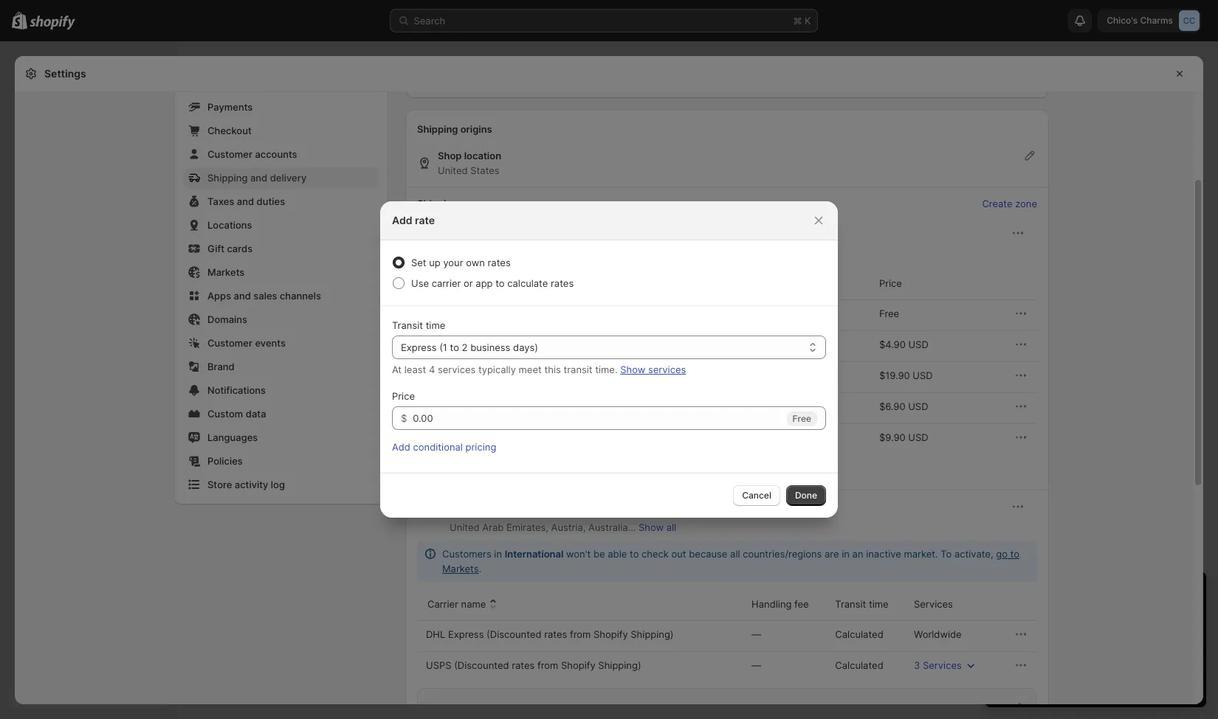 Task type: vqa. For each thing, say whether or not it's contained in the screenshot.
Transit time inside the Settings dialog
yes



Task type: describe. For each thing, give the bounding box(es) containing it.
done button
[[786, 486, 826, 506]]

transit time inside settings dialog
[[835, 599, 889, 611]]

first
[[1118, 650, 1135, 662]]

create zone button
[[973, 193, 1046, 214]]

ends
[[1043, 612, 1065, 624]]

accounts
[[255, 148, 297, 160]]

show services button
[[620, 364, 686, 376]]

apps
[[207, 290, 231, 302]]

able
[[608, 549, 627, 560]]

your for your trial ends on
[[1000, 612, 1020, 624]]

custom data link
[[184, 404, 379, 425]]

condition
[[561, 278, 605, 289]]

carrier name
[[427, 599, 486, 611]]

carrier
[[427, 599, 458, 611]]

your trial just started button
[[985, 572, 1206, 603]]

an
[[852, 549, 863, 560]]

settings dialog
[[15, 0, 1203, 720]]

gift cards
[[207, 243, 253, 255]]

at least 4 services typically meet this transit time. show services
[[392, 364, 686, 376]]

zone
[[1015, 198, 1037, 210]]

business inside settings dialog
[[725, 401, 765, 413]]

your inside add rate dialog
[[443, 257, 463, 269]]

add conditional pricing
[[392, 441, 496, 453]]

shipping and delivery
[[207, 172, 307, 184]]

1 for from the left
[[1000, 650, 1012, 662]]

markets link
[[184, 262, 379, 283]]

usd for $4.90 usd
[[908, 339, 929, 351]]

carrier name button
[[425, 591, 503, 619]]

transit
[[564, 364, 593, 376]]

customer accounts
[[207, 148, 297, 160]]

trial for ends
[[1023, 612, 1040, 624]]

location
[[464, 150, 501, 162]]

$9.90 usd
[[879, 432, 928, 444]]

months.
[[1147, 650, 1183, 662]]

add rate dialog
[[0, 202, 1218, 518]]

domains
[[207, 314, 247, 326]]

rates up usps (discounted rates from shopify shipping)
[[544, 629, 567, 641]]

go to markets link
[[442, 549, 1020, 575]]

brand link
[[184, 357, 379, 377]]

shipping for shipping and delivery
[[207, 172, 248, 184]]

duties
[[257, 196, 285, 207]]

free inside settings dialog
[[879, 308, 899, 320]]

apps and sales channels link
[[184, 286, 379, 306]]

typically
[[478, 364, 516, 376]]

up
[[429, 257, 441, 269]]

2
[[462, 342, 468, 354]]

2 services from the left
[[648, 364, 686, 376]]

protected
[[463, 703, 508, 715]]

economy for $4.90 usd
[[426, 339, 468, 351]]

markets inside the go to markets
[[442, 563, 479, 575]]

your trial just started element
[[985, 611, 1206, 708]]

extend
[[1073, 636, 1104, 647]]

payments
[[207, 101, 253, 113]]

services inside button
[[923, 660, 962, 672]]

show inside settings dialog
[[639, 522, 664, 534]]

log
[[271, 479, 285, 491]]

checkout link
[[184, 120, 379, 141]]

usd for $19.90 usd
[[913, 370, 933, 382]]

go
[[996, 549, 1008, 560]]

cards
[[227, 243, 253, 255]]

store
[[207, 479, 232, 491]]

to left the 2
[[450, 342, 459, 354]]

because
[[689, 549, 727, 560]]

taxes and duties link
[[184, 191, 379, 212]]

add for free
[[392, 441, 410, 453]]

or
[[464, 278, 473, 289]]

3 for 3 to 4 business days
[[695, 401, 701, 413]]

business inside add rate dialog
[[470, 342, 510, 354]]

shipping for shipping origins
[[417, 123, 458, 135]]

customers
[[442, 549, 491, 560]]

own
[[466, 257, 485, 269]]

sales
[[253, 290, 277, 302]]

Price text field
[[413, 407, 784, 430]]

to right app
[[495, 278, 505, 289]]

0 horizontal spatial markets
[[207, 267, 245, 278]]

customer events link
[[184, 333, 379, 354]]

transit inside settings dialog
[[835, 599, 866, 611]]

1 services from the left
[[438, 364, 476, 376]]

transit time inside add rate dialog
[[392, 320, 445, 331]]

locations link
[[184, 215, 379, 236]]

events
[[255, 337, 286, 349]]

standard for $6.90 usd
[[426, 401, 467, 413]]

worldwide
[[914, 629, 962, 641]]

shopify image
[[30, 15, 75, 30]]

rate name
[[427, 278, 476, 289]]

use carrier or app to calculate rates
[[411, 278, 574, 289]]

to
[[941, 549, 952, 560]]

united for united arab emirates, austria, australia... show all
[[450, 522, 480, 534]]

plan
[[1039, 636, 1058, 647]]

shipping for shipping zones
[[417, 198, 458, 210]]

$19.90 usd
[[879, 370, 933, 382]]

and for sales
[[234, 290, 251, 302]]

5lb–70lb
[[561, 370, 599, 382]]

languages link
[[184, 427, 379, 448]]

$6.90
[[879, 401, 906, 413]]

3 to 4 business days
[[695, 401, 789, 413]]

2 in from the left
[[842, 549, 850, 560]]

rate inside dialog
[[415, 214, 435, 227]]

select
[[1000, 636, 1028, 647]]

customer for customer events
[[207, 337, 252, 349]]

a
[[1031, 636, 1036, 647]]

— for usps (discounted rates from shopify shipping)
[[752, 660, 761, 672]]

1 vertical spatial your
[[1106, 636, 1127, 647]]

calculate
[[507, 278, 548, 289]]

to right the able
[[630, 549, 639, 560]]

your for your trial just started
[[1000, 585, 1031, 603]]

to inside the go to markets
[[1010, 549, 1020, 560]]

states inside shop location united states
[[470, 165, 500, 176]]

express (1 to 2 business days)
[[401, 342, 538, 354]]

k
[[805, 15, 811, 27]]

set
[[411, 257, 426, 269]]

2 for from the left
[[1080, 650, 1092, 662]]

price inside settings dialog
[[879, 278, 902, 289]]

conditional
[[413, 441, 463, 453]]

gift cards link
[[184, 238, 379, 259]]

0 vertical spatial shipping)
[[631, 629, 674, 641]]

domains link
[[184, 309, 379, 330]]

orders
[[430, 703, 461, 715]]

calculated for dhl express (discounted rates from shopify shipping)
[[835, 629, 883, 641]]

checkout
[[207, 125, 252, 137]]



Task type: locate. For each thing, give the bounding box(es) containing it.
0 horizontal spatial from
[[537, 660, 558, 672]]

2 — from the top
[[752, 660, 761, 672]]

0 vertical spatial time
[[426, 320, 445, 331]]

1 economy from the top
[[426, 339, 468, 351]]

with
[[510, 703, 530, 715]]

out
[[671, 549, 686, 560]]

zones
[[460, 198, 488, 210]]

create
[[982, 198, 1013, 210]]

shipping up taxes
[[207, 172, 248, 184]]

0 vertical spatial markets
[[207, 267, 245, 278]]

add rate down the shipping zones
[[392, 214, 435, 227]]

0 vertical spatial standard
[[426, 401, 467, 413]]

services down the 2
[[438, 364, 476, 376]]

add rate button
[[417, 461, 471, 481]]

rates down dhl express (discounted rates from shopify shipping)
[[512, 660, 535, 672]]

your inside your trial just started element
[[1000, 612, 1020, 624]]

4 for services
[[429, 364, 435, 376]]

0 horizontal spatial time
[[426, 320, 445, 331]]

your right up
[[443, 257, 463, 269]]

2 standard from the top
[[426, 432, 467, 444]]

0 vertical spatial united
[[438, 165, 468, 176]]

2 vertical spatial shipping
[[417, 198, 458, 210]]

trial for just
[[1035, 585, 1062, 603]]

services right time.
[[648, 364, 686, 376]]

to right plan
[[1061, 636, 1070, 647]]

just inside dropdown button
[[1066, 585, 1091, 603]]

0 horizontal spatial 3
[[695, 401, 701, 413]]

and for duties
[[237, 196, 254, 207]]

$19.90
[[879, 370, 910, 382]]

status containing customers in
[[417, 541, 1037, 582]]

dhl express (discounted rates from shopify shipping)
[[426, 629, 674, 641]]

price inside add rate dialog
[[392, 391, 415, 402]]

1 vertical spatial transit time
[[835, 599, 889, 611]]

$4.90
[[879, 339, 906, 351]]

2 vertical spatial your
[[1095, 650, 1115, 662]]

1 horizontal spatial just
[[1066, 585, 1091, 603]]

services up worldwide
[[914, 599, 953, 611]]

add up set
[[392, 214, 412, 227]]

usps
[[426, 660, 451, 672]]

(discounted up usps (discounted rates from shopify shipping)
[[487, 629, 542, 641]]

2 calculated from the top
[[835, 660, 883, 672]]

customer down checkout
[[207, 148, 252, 160]]

0 vertical spatial transit
[[392, 320, 423, 331]]

store activity log link
[[184, 475, 379, 495]]

trial up months.
[[1166, 636, 1183, 647]]

name down set up your own rates on the top left of page
[[451, 278, 476, 289]]

1 vertical spatial show
[[639, 522, 664, 534]]

usd right $19.90
[[913, 370, 933, 382]]

0 vertical spatial add
[[392, 214, 412, 227]]

be
[[594, 549, 605, 560]]

1 vertical spatial and
[[237, 196, 254, 207]]

gift
[[207, 243, 224, 255]]

⌘
[[793, 15, 802, 27]]

1 vertical spatial rate
[[446, 465, 462, 476]]

0 horizontal spatial price
[[392, 391, 415, 402]]

custom
[[207, 408, 243, 420]]

0 horizontal spatial transit time
[[392, 320, 445, 331]]

1 horizontal spatial free
[[879, 308, 899, 320]]

1 vertical spatial states
[[482, 248, 511, 260]]

2 vertical spatial trial
[[1166, 636, 1183, 647]]

4 inside settings dialog
[[716, 401, 722, 413]]

1 vertical spatial free
[[793, 413, 811, 424]]

markets down customers
[[442, 563, 479, 575]]

1 in from the left
[[494, 549, 502, 560]]

1 vertical spatial add rate
[[426, 465, 462, 476]]

2 economy from the top
[[426, 370, 468, 382]]

economy down (1 on the left of the page
[[426, 370, 468, 382]]

trial inside select a plan to extend your shopify trial for just $1/month for your first 3 months.
[[1166, 636, 1183, 647]]

show right time.
[[620, 364, 645, 376]]

price up $
[[392, 391, 415, 402]]

united for united states
[[450, 248, 480, 260]]

1 horizontal spatial transit
[[835, 599, 866, 611]]

0 horizontal spatial services
[[438, 364, 476, 376]]

your up 'first'
[[1106, 636, 1127, 647]]

1 vertical spatial shipping)
[[598, 660, 641, 672]]

0 vertical spatial your
[[1000, 585, 1031, 603]]

1 horizontal spatial business
[[725, 401, 765, 413]]

from down dhl express (discounted rates from shopify shipping)
[[537, 660, 558, 672]]

0 vertical spatial express
[[401, 342, 437, 354]]

time inside settings dialog
[[869, 599, 889, 611]]

rates right calculate
[[551, 278, 574, 289]]

1 vertical spatial price
[[392, 391, 415, 402]]

3 inside select a plan to extend your shopify trial for just $1/month for your first 3 months.
[[1138, 650, 1144, 662]]

0 horizontal spatial all
[[666, 522, 676, 534]]

economy up least at the bottom
[[426, 339, 468, 351]]

and for delivery
[[250, 172, 267, 184]]

add inside settings dialog
[[426, 465, 443, 476]]

price up $4.90
[[879, 278, 902, 289]]

add down $
[[392, 441, 410, 453]]

trial
[[1035, 585, 1062, 603], [1023, 612, 1040, 624], [1166, 636, 1183, 647]]

0 vertical spatial trial
[[1035, 585, 1062, 603]]

rate down the add conditional pricing button
[[446, 465, 462, 476]]

1 standard from the top
[[426, 401, 467, 413]]

1 vertical spatial shipping
[[207, 172, 248, 184]]

transit down "use"
[[392, 320, 423, 331]]

business left days
[[725, 401, 765, 413]]

transit time
[[392, 320, 445, 331], [835, 599, 889, 611]]

to inside select a plan to extend your shopify trial for just $1/month for your first 3 months.
[[1061, 636, 1070, 647]]

0 vertical spatial just
[[1066, 585, 1091, 603]]

$4.90 usd
[[879, 339, 929, 351]]

time inside add rate dialog
[[426, 320, 445, 331]]

trial up ends
[[1035, 585, 1062, 603]]

to left days
[[704, 401, 713, 413]]

1 — from the top
[[752, 629, 761, 641]]

and inside taxes and duties link
[[237, 196, 254, 207]]

4 inside add rate dialog
[[429, 364, 435, 376]]

trial left ends
[[1023, 612, 1040, 624]]

united down shop
[[438, 165, 468, 176]]

shopify inside select a plan to extend your shopify trial for just $1/month for your first 3 months.
[[1129, 636, 1164, 647]]

1 vertical spatial united
[[450, 248, 480, 260]]

1 vertical spatial calculated
[[835, 660, 883, 672]]

payments link
[[184, 97, 379, 117]]

1 calculated from the top
[[835, 629, 883, 641]]

3 services button
[[905, 656, 987, 676]]

1 horizontal spatial for
[[1080, 650, 1092, 662]]

markets
[[207, 267, 245, 278], [442, 563, 479, 575]]

rate
[[427, 278, 448, 289]]

usd right $9.90
[[908, 432, 928, 444]]

carrier
[[432, 278, 461, 289]]

transit right fee
[[835, 599, 866, 611]]

your up your trial ends on
[[1000, 585, 1031, 603]]

and right apps
[[234, 290, 251, 302]]

handling fee
[[752, 599, 809, 611]]

in down arab
[[494, 549, 502, 560]]

and inside shipping and delivery link
[[250, 172, 267, 184]]

1 horizontal spatial transit time
[[835, 599, 889, 611]]

standard up add rate button
[[426, 432, 467, 444]]

add for economy
[[426, 465, 443, 476]]

name for rate name
[[451, 278, 476, 289]]

taxes and duties
[[207, 196, 285, 207]]

united up or
[[450, 248, 480, 260]]

0 horizontal spatial in
[[494, 549, 502, 560]]

notifications link
[[184, 380, 379, 401]]

1 horizontal spatial rate
[[446, 465, 462, 476]]

rate inside button
[[446, 465, 462, 476]]

0 horizontal spatial rate
[[415, 214, 435, 227]]

cancel button
[[733, 486, 780, 506]]

states down location
[[470, 165, 500, 176]]

shipping and delivery link
[[184, 168, 379, 188]]

shop location united states
[[438, 150, 501, 176]]

from
[[570, 629, 591, 641], [537, 660, 558, 672]]

0 vertical spatial add rate
[[392, 214, 435, 227]]

express up least at the bottom
[[401, 342, 437, 354]]

from up usps (discounted rates from shopify shipping)
[[570, 629, 591, 641]]

2 vertical spatial united
[[450, 522, 480, 534]]

1 horizontal spatial 4
[[716, 401, 722, 413]]

custom data
[[207, 408, 266, 420]]

1 horizontal spatial from
[[570, 629, 591, 641]]

add down conditional
[[426, 465, 443, 476]]

1 customer from the top
[[207, 148, 252, 160]]

for down select
[[1000, 650, 1012, 662]]

express inside add rate dialog
[[401, 342, 437, 354]]

0lb–1lb
[[561, 401, 593, 413]]

free
[[879, 308, 899, 320], [793, 413, 811, 424]]

use
[[411, 278, 429, 289]]

1 horizontal spatial markets
[[442, 563, 479, 575]]

express
[[401, 342, 437, 354], [448, 629, 484, 641]]

1 horizontal spatial in
[[842, 549, 850, 560]]

rates up use carrier or app to calculate rates
[[488, 257, 511, 269]]

united up customers
[[450, 522, 480, 534]]

3 for 3 services
[[914, 660, 920, 672]]

shipping left zones at the left of page
[[417, 198, 458, 210]]

1 vertical spatial markets
[[442, 563, 479, 575]]

just inside select a plan to extend your shopify trial for just $1/month for your first 3 months.
[[1015, 650, 1031, 662]]

0 vertical spatial free
[[879, 308, 899, 320]]

1 vertical spatial name
[[461, 599, 486, 611]]

1 vertical spatial your
[[1000, 612, 1020, 624]]

0 vertical spatial shipping
[[417, 123, 458, 135]]

1 horizontal spatial services
[[648, 364, 686, 376]]

1 vertical spatial services
[[923, 660, 962, 672]]

your inside your trial just started dropdown button
[[1000, 585, 1031, 603]]

name for carrier name
[[461, 599, 486, 611]]

1 vertical spatial from
[[537, 660, 558, 672]]

activate,
[[955, 549, 993, 560]]

0 vertical spatial services
[[914, 599, 953, 611]]

calculated for usps (discounted rates from shopify shipping)
[[835, 660, 883, 672]]

and inside apps and sales channels link
[[234, 290, 251, 302]]

and down customer accounts
[[250, 172, 267, 184]]

customer down domains
[[207, 337, 252, 349]]

2 vertical spatial add
[[426, 465, 443, 476]]

standard for $9.90 usd
[[426, 432, 467, 444]]

your up select
[[1000, 612, 1020, 624]]

all up the out
[[666, 522, 676, 534]]

usd right $4.90
[[908, 339, 929, 351]]

⌘ k
[[793, 15, 811, 27]]

$6.90 usd
[[879, 401, 928, 413]]

services down worldwide
[[923, 660, 962, 672]]

0 vertical spatial transit time
[[392, 320, 445, 331]]

1 horizontal spatial price
[[879, 278, 902, 289]]

dhl
[[426, 629, 445, 641]]

markets down gift cards
[[207, 267, 245, 278]]

3 inside button
[[914, 660, 920, 672]]

activity
[[235, 479, 268, 491]]

usd for $6.90 usd
[[908, 401, 928, 413]]

express inside settings dialog
[[448, 629, 484, 641]]

4 right least at the bottom
[[429, 364, 435, 376]]

1 vertical spatial (discounted
[[454, 660, 509, 672]]

1 vertical spatial express
[[448, 629, 484, 641]]

days
[[767, 401, 789, 413]]

time up (1 on the left of the page
[[426, 320, 445, 331]]

show up check
[[639, 522, 664, 534]]

$
[[401, 413, 407, 425]]

and right taxes
[[237, 196, 254, 207]]

economy for $19.90 usd
[[426, 370, 468, 382]]

this
[[544, 364, 561, 376]]

1 horizontal spatial 3
[[914, 660, 920, 672]]

1 vertical spatial time
[[869, 599, 889, 611]]

rate down the shipping zones
[[415, 214, 435, 227]]

1 your from the top
[[1000, 585, 1031, 603]]

1 vertical spatial standard
[[426, 432, 467, 444]]

done
[[795, 490, 817, 501]]

1 vertical spatial add
[[392, 441, 410, 453]]

1 vertical spatial economy
[[426, 370, 468, 382]]

1 vertical spatial all
[[730, 549, 740, 560]]

usd for $9.90 usd
[[908, 432, 928, 444]]

cancel
[[742, 490, 771, 501]]

international
[[505, 549, 564, 560]]

countries/regions
[[743, 549, 822, 560]]

your left 'first'
[[1095, 650, 1115, 662]]

0 vertical spatial rate
[[415, 214, 435, 227]]

all
[[666, 522, 676, 534], [730, 549, 740, 560]]

usd right "$6.90"
[[908, 401, 928, 413]]

— for dhl express (discounted rates from shopify shipping)
[[752, 629, 761, 641]]

to
[[495, 278, 505, 289], [450, 342, 459, 354], [704, 401, 713, 413], [630, 549, 639, 560], [1010, 549, 1020, 560], [1061, 636, 1070, 647]]

1 vertical spatial transit
[[835, 599, 866, 611]]

shipping)
[[631, 629, 674, 641], [598, 660, 641, 672]]

2 your from the top
[[1000, 612, 1020, 624]]

add rate inside add rate dialog
[[392, 214, 435, 227]]

standard up add conditional pricing
[[426, 401, 467, 413]]

0 vertical spatial (discounted
[[487, 629, 542, 641]]

states up use carrier or app to calculate rates
[[482, 248, 511, 260]]

show
[[620, 364, 645, 376], [639, 522, 664, 534]]

to right go
[[1010, 549, 1020, 560]]

united inside shop location united states
[[438, 165, 468, 176]]

policies
[[207, 456, 243, 467]]

1 vertical spatial —
[[752, 660, 761, 672]]

0 vertical spatial and
[[250, 172, 267, 184]]

shopify-
[[532, 703, 572, 715]]

0 horizontal spatial transit
[[392, 320, 423, 331]]

add rate down the add conditional pricing button
[[426, 465, 462, 476]]

search
[[414, 15, 445, 27]]

0 vertical spatial 4
[[429, 364, 435, 376]]

4 left days
[[716, 401, 722, 413]]

customer for customer accounts
[[207, 148, 252, 160]]

app
[[476, 278, 493, 289]]

show inside add rate dialog
[[620, 364, 645, 376]]

add
[[392, 214, 412, 227], [392, 441, 410, 453], [426, 465, 443, 476]]

1 vertical spatial business
[[725, 401, 765, 413]]

0 horizontal spatial just
[[1015, 650, 1031, 662]]

0 vertical spatial economy
[[426, 339, 468, 351]]

market.
[[904, 549, 938, 560]]

0 vertical spatial from
[[570, 629, 591, 641]]

just up on at the bottom of page
[[1066, 585, 1091, 603]]

free inside add rate dialog
[[793, 413, 811, 424]]

2 vertical spatial and
[[234, 290, 251, 302]]

add rate inside add rate button
[[426, 465, 462, 476]]

shop
[[438, 150, 462, 162]]

in left an
[[842, 549, 850, 560]]

1 vertical spatial trial
[[1023, 612, 1040, 624]]

3 services
[[914, 660, 962, 672]]

express right dhl
[[448, 629, 484, 641]]

0 horizontal spatial 4
[[429, 364, 435, 376]]

0 vertical spatial show
[[620, 364, 645, 376]]

trial inside dropdown button
[[1035, 585, 1062, 603]]

shipping up shop
[[417, 123, 458, 135]]

2 customer from the top
[[207, 337, 252, 349]]

apps and sales channels
[[207, 290, 321, 302]]

in
[[494, 549, 502, 560], [842, 549, 850, 560]]

origins
[[460, 123, 492, 135]]

transit inside add rate dialog
[[392, 320, 423, 331]]

notifications
[[207, 385, 266, 396]]

transit time down an
[[835, 599, 889, 611]]

all inside status
[[730, 549, 740, 560]]

status inside settings dialog
[[417, 541, 1037, 582]]

store activity log
[[207, 479, 285, 491]]

shipping origins
[[417, 123, 492, 135]]

2 horizontal spatial 3
[[1138, 650, 1144, 662]]

0 vertical spatial calculated
[[835, 629, 883, 641]]

all right 'because'
[[730, 549, 740, 560]]

usps (discounted rates from shopify shipping)
[[426, 660, 641, 672]]

1 vertical spatial customer
[[207, 337, 252, 349]]

1 vertical spatial 4
[[716, 401, 722, 413]]

for down extend
[[1080, 650, 1092, 662]]

0 horizontal spatial express
[[401, 342, 437, 354]]

time down inactive
[[869, 599, 889, 611]]

0 vertical spatial your
[[443, 257, 463, 269]]

name inside button
[[451, 278, 476, 289]]

shipping zones
[[417, 198, 488, 210]]

just down select
[[1015, 650, 1031, 662]]

$9.90
[[879, 432, 906, 444]]

add rate
[[392, 214, 435, 227], [426, 465, 462, 476]]

3
[[695, 401, 701, 413], [1138, 650, 1144, 662], [914, 660, 920, 672]]

create zone
[[982, 198, 1037, 210]]

1 horizontal spatial time
[[869, 599, 889, 611]]

(1
[[439, 342, 447, 354]]

business up typically
[[470, 342, 510, 354]]

0 vertical spatial price
[[879, 278, 902, 289]]

0 horizontal spatial free
[[793, 413, 811, 424]]

go to markets
[[442, 549, 1020, 575]]

settings
[[44, 67, 86, 80]]

rate
[[415, 214, 435, 227], [446, 465, 462, 476]]

check
[[642, 549, 669, 560]]

rate name button
[[425, 269, 493, 298]]

0 horizontal spatial business
[[470, 342, 510, 354]]

shipping
[[417, 123, 458, 135], [207, 172, 248, 184], [417, 198, 458, 210]]

powered
[[572, 703, 613, 715]]

transit time up (1 on the left of the page
[[392, 320, 445, 331]]

0 vertical spatial name
[[451, 278, 476, 289]]

status
[[417, 541, 1037, 582]]

name right carrier
[[461, 599, 486, 611]]

0 vertical spatial all
[[666, 522, 676, 534]]

name inside button
[[461, 599, 486, 611]]

0 vertical spatial —
[[752, 629, 761, 641]]

(discounted right the 'usps'
[[454, 660, 509, 672]]

4
[[429, 364, 435, 376], [716, 401, 722, 413]]

0 vertical spatial customer
[[207, 148, 252, 160]]

4 for business
[[716, 401, 722, 413]]

1 horizontal spatial express
[[448, 629, 484, 641]]

policies link
[[184, 451, 379, 472]]



